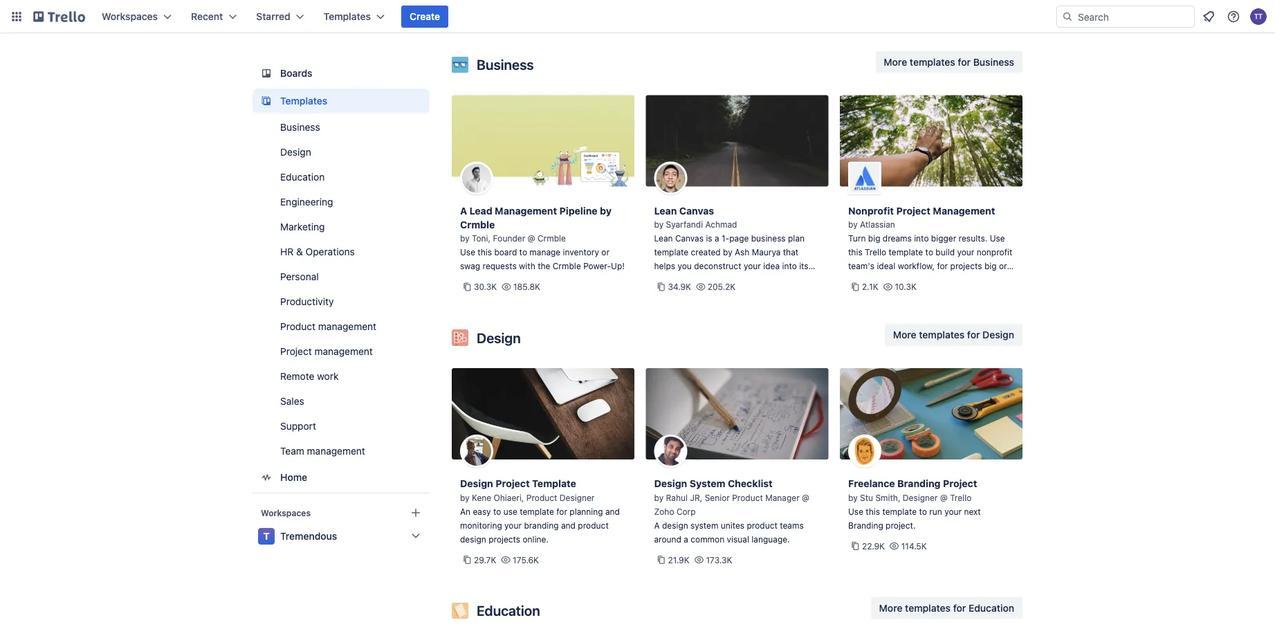 Task type: locate. For each thing, give the bounding box(es) containing it.
designer
[[560, 493, 595, 503], [903, 493, 938, 503]]

21.9k
[[668, 555, 690, 565]]

into inside nonprofit project management by atlassian turn big dreams into bigger results. use this trello template to build your nonprofit team's ideal workflow, for projects big or small.
[[915, 234, 929, 243]]

&
[[296, 246, 303, 258]]

project up ohiaeri,
[[496, 478, 530, 489]]

marketing link
[[253, 216, 430, 238]]

0 vertical spatial and
[[606, 507, 620, 516]]

0 horizontal spatial design
[[460, 534, 486, 544]]

1 vertical spatial canvas
[[676, 234, 704, 243]]

by up "turn" on the right of page
[[849, 220, 858, 229]]

1 horizontal spatial a
[[654, 521, 660, 530]]

trello inside freelance branding project by stu smith, designer @ trello use this template to run your next branding project.
[[951, 493, 972, 503]]

114.5k
[[902, 541, 927, 551]]

a down zoho
[[654, 521, 660, 530]]

or inside a lead management pipeline by crmble by toni, founder @ crmble use this board to manage inventory or swag requests with the crmble power-up!
[[602, 247, 610, 257]]

your right run
[[945, 507, 962, 516]]

1 vertical spatial design
[[460, 534, 486, 544]]

build
[[936, 247, 955, 257]]

0 horizontal spatial business
[[280, 121, 320, 133]]

management up "founder"
[[495, 205, 557, 216]]

2 vertical spatial crmble
[[553, 261, 581, 271]]

1 vertical spatial templates
[[919, 329, 965, 341]]

this
[[478, 247, 492, 257], [849, 247, 863, 257], [866, 507, 881, 516]]

branding up run
[[898, 478, 941, 489]]

1 vertical spatial and
[[561, 521, 576, 530]]

rahul
[[666, 493, 688, 503]]

trello inside nonprofit project management by atlassian turn big dreams into bigger results. use this trello template to build your nonprofit team's ideal workflow, for projects big or small.
[[865, 247, 887, 257]]

0 vertical spatial design
[[662, 521, 689, 530]]

2 management from the left
[[933, 205, 996, 216]]

easy
[[473, 507, 491, 516]]

to left use
[[493, 507, 501, 516]]

Search field
[[1074, 6, 1195, 27]]

management inside team management link
[[307, 445, 365, 457]]

by inside design project template by kene ohiaeri, product designer an easy to use template for planning and monitoring your branding and product design projects online.
[[460, 493, 470, 503]]

1 vertical spatial or
[[1000, 261, 1008, 271]]

management for project
[[933, 205, 996, 216]]

1 horizontal spatial education
[[477, 603, 540, 619]]

design down monitoring
[[460, 534, 486, 544]]

designer up planning
[[560, 493, 595, 503]]

@ inside the design system checklist by rahul jr, senior product manager @ zoho corp a design system unites product teams around a common visual language.
[[802, 493, 810, 503]]

your down use
[[505, 521, 522, 530]]

and down planning
[[561, 521, 576, 530]]

1 horizontal spatial designer
[[903, 493, 938, 503]]

2 horizontal spatial @
[[941, 493, 948, 503]]

canvas down syarfandi
[[676, 234, 704, 243]]

175.6k
[[513, 555, 539, 565]]

0 horizontal spatial or
[[602, 247, 610, 257]]

designer inside freelance branding project by stu smith, designer @ trello use this template to run your next branding project.
[[903, 493, 938, 503]]

big down nonprofit
[[985, 261, 997, 271]]

management for product management
[[318, 321, 377, 332]]

2 horizontal spatial use
[[990, 234, 1006, 243]]

more
[[884, 56, 908, 67], [894, 329, 917, 341], [880, 602, 903, 614]]

1 horizontal spatial product
[[747, 521, 778, 530]]

1 horizontal spatial a
[[715, 234, 720, 243]]

project inside design project template by kene ohiaeri, product designer an easy to use template for planning and monitoring your branding and product design projects online.
[[496, 478, 530, 489]]

into down that
[[782, 261, 797, 271]]

0 horizontal spatial big
[[869, 234, 881, 243]]

1 horizontal spatial projects
[[951, 261, 983, 271]]

2 lean from the top
[[654, 234, 673, 243]]

pipeline
[[560, 205, 598, 216]]

0 vertical spatial a
[[460, 205, 467, 216]]

lean down syarfandi
[[654, 234, 673, 243]]

templates inside button
[[905, 602, 951, 614]]

ohiaeri,
[[494, 493, 524, 503]]

founder
[[493, 234, 526, 243]]

0 horizontal spatial @
[[528, 234, 535, 243]]

0 horizontal spatial product
[[578, 521, 609, 530]]

projects down build on the top right of page
[[951, 261, 983, 271]]

1 horizontal spatial management
[[933, 205, 996, 216]]

this down the toni,
[[478, 247, 492, 257]]

0 horizontal spatial designer
[[560, 493, 595, 503]]

templates
[[324, 11, 371, 22], [280, 95, 328, 107]]

design system checklist by rahul jr, senior product manager @ zoho corp a design system unites product teams around a common visual language.
[[654, 478, 810, 544]]

1 vertical spatial into
[[782, 261, 797, 271]]

freelance
[[849, 478, 895, 489]]

0 vertical spatial big
[[869, 234, 881, 243]]

design up the around
[[662, 521, 689, 530]]

0 horizontal spatial use
[[460, 247, 476, 257]]

or down nonprofit
[[1000, 261, 1008, 271]]

tremendous
[[280, 531, 337, 542]]

workspaces
[[102, 11, 158, 22], [261, 508, 311, 518]]

1 vertical spatial workspaces
[[261, 508, 311, 518]]

0 horizontal spatial workspaces
[[102, 11, 158, 22]]

use up nonprofit
[[990, 234, 1006, 243]]

1 horizontal spatial use
[[849, 507, 864, 516]]

templates for education
[[905, 602, 951, 614]]

1 vertical spatial a
[[684, 534, 689, 544]]

more for design
[[894, 329, 917, 341]]

next
[[965, 507, 981, 516]]

personal link
[[253, 266, 430, 288]]

0 horizontal spatial product
[[280, 321, 316, 332]]

template up branding
[[520, 507, 554, 516]]

into inside lean canvas by syarfandi achmad lean canvas is a 1-page business plan template created by ash maurya that helps you deconstruct your idea into its key assumptions.
[[782, 261, 797, 271]]

business icon image
[[452, 56, 469, 73]]

turn
[[849, 234, 866, 243]]

2 horizontal spatial education
[[969, 602, 1015, 614]]

0 vertical spatial management
[[318, 321, 377, 332]]

big
[[869, 234, 881, 243], [985, 261, 997, 271]]

design inside design project template by kene ohiaeri, product designer an easy to use template for planning and monitoring your branding and product design projects online.
[[460, 534, 486, 544]]

0 horizontal spatial management
[[495, 205, 557, 216]]

boards link
[[253, 61, 430, 86]]

product down planning
[[578, 521, 609, 530]]

by left stu
[[849, 493, 858, 503]]

1 horizontal spatial branding
[[898, 478, 941, 489]]

1 horizontal spatial trello
[[951, 493, 972, 503]]

canvas up syarfandi
[[680, 205, 715, 216]]

management inside a lead management pipeline by crmble by toni, founder @ crmble use this board to manage inventory or swag requests with the crmble power-up!
[[495, 205, 557, 216]]

management down 'productivity' link
[[318, 321, 377, 332]]

crmble down lead
[[460, 219, 495, 230]]

2 designer from the left
[[903, 493, 938, 503]]

1 designer from the left
[[560, 493, 595, 503]]

to inside a lead management pipeline by crmble by toni, founder @ crmble use this board to manage inventory or swag requests with the crmble power-up!
[[520, 247, 527, 257]]

management inside the project management link
[[315, 346, 373, 357]]

0 vertical spatial a
[[715, 234, 720, 243]]

product inside the design system checklist by rahul jr, senior product manager @ zoho corp a design system unites product teams around a common visual language.
[[747, 521, 778, 530]]

key
[[654, 275, 668, 285]]

1 horizontal spatial product
[[527, 493, 558, 503]]

templates
[[910, 56, 956, 67], [919, 329, 965, 341], [905, 602, 951, 614]]

run
[[930, 507, 943, 516]]

0 vertical spatial templates
[[910, 56, 956, 67]]

open information menu image
[[1227, 10, 1241, 24]]

@ inside a lead management pipeline by crmble by toni, founder @ crmble use this board to manage inventory or swag requests with the crmble power-up!
[[528, 234, 535, 243]]

0 vertical spatial trello
[[865, 247, 887, 257]]

up!
[[611, 261, 625, 271]]

workspaces inside workspaces popup button
[[102, 11, 158, 22]]

a
[[715, 234, 720, 243], [684, 534, 689, 544]]

0 vertical spatial lean
[[654, 205, 677, 216]]

team management
[[280, 445, 365, 457]]

1 vertical spatial use
[[460, 247, 476, 257]]

templates down boards
[[280, 95, 328, 107]]

2 vertical spatial more
[[880, 602, 903, 614]]

@ right manager
[[802, 493, 810, 503]]

2 product from the left
[[747, 521, 778, 530]]

into left bigger
[[915, 234, 929, 243]]

management inside product management link
[[318, 321, 377, 332]]

business
[[974, 56, 1015, 67], [477, 56, 534, 73], [280, 121, 320, 133]]

2 vertical spatial templates
[[905, 602, 951, 614]]

1 vertical spatial a
[[654, 521, 660, 530]]

by left the toni,
[[460, 234, 470, 243]]

1 vertical spatial big
[[985, 261, 997, 271]]

design inside the design system checklist by rahul jr, senior product manager @ zoho corp a design system unites product teams around a common visual language.
[[662, 521, 689, 530]]

syarfandi
[[666, 220, 703, 229]]

business inside 'link'
[[280, 121, 320, 133]]

your down 'results.'
[[958, 247, 975, 257]]

a right 'is'
[[715, 234, 720, 243]]

templates up boards 'link'
[[324, 11, 371, 22]]

2 horizontal spatial product
[[732, 493, 763, 503]]

or up power-
[[602, 247, 610, 257]]

0 vertical spatial more
[[884, 56, 908, 67]]

to left build on the top right of page
[[926, 247, 934, 257]]

system
[[690, 478, 726, 489]]

product down checklist
[[732, 493, 763, 503]]

0 horizontal spatial branding
[[849, 521, 884, 530]]

1 lean from the top
[[654, 205, 677, 216]]

@ for management
[[528, 234, 535, 243]]

your down ash on the top right of the page
[[744, 261, 761, 271]]

1 horizontal spatial into
[[915, 234, 929, 243]]

a
[[460, 205, 467, 216], [654, 521, 660, 530]]

a inside a lead management pipeline by crmble by toni, founder @ crmble use this board to manage inventory or swag requests with the crmble power-up!
[[460, 205, 467, 216]]

the
[[538, 261, 551, 271]]

product down productivity
[[280, 321, 316, 332]]

helps
[[654, 261, 676, 271]]

management
[[495, 205, 557, 216], [933, 205, 996, 216]]

0 notifications image
[[1201, 8, 1218, 25]]

team management link
[[253, 440, 430, 462]]

0 vertical spatial templates
[[324, 11, 371, 22]]

0 vertical spatial use
[[990, 234, 1006, 243]]

management down support link
[[307, 445, 365, 457]]

use for nonprofit project management
[[990, 234, 1006, 243]]

1 horizontal spatial @
[[802, 493, 810, 503]]

1 vertical spatial trello
[[951, 493, 972, 503]]

big down atlassian
[[869, 234, 881, 243]]

visual
[[727, 534, 750, 544]]

an
[[460, 507, 471, 516]]

by inside freelance branding project by stu smith, designer @ trello use this template to run your next branding project.
[[849, 493, 858, 503]]

more inside more templates for education button
[[880, 602, 903, 614]]

projects inside design project template by kene ohiaeri, product designer an easy to use template for planning and monitoring your branding and product design projects online.
[[489, 534, 521, 544]]

management inside nonprofit project management by atlassian turn big dreams into bigger results. use this trello template to build your nonprofit team's ideal workflow, for projects big or small.
[[933, 205, 996, 216]]

0 horizontal spatial projects
[[489, 534, 521, 544]]

product
[[280, 321, 316, 332], [527, 493, 558, 503], [732, 493, 763, 503]]

crmble down inventory
[[553, 261, 581, 271]]

use inside a lead management pipeline by crmble by toni, founder @ crmble use this board to manage inventory or swag requests with the crmble power-up!
[[460, 247, 476, 257]]

2 vertical spatial management
[[307, 445, 365, 457]]

rahul jr, senior product manager @ zoho corp image
[[654, 435, 688, 468]]

0 vertical spatial projects
[[951, 261, 983, 271]]

1 vertical spatial templates
[[280, 95, 328, 107]]

@ for checklist
[[802, 493, 810, 503]]

use
[[504, 507, 518, 516]]

and right planning
[[606, 507, 620, 516]]

projects inside nonprofit project management by atlassian turn big dreams into bigger results. use this trello template to build your nonprofit team's ideal workflow, for projects big or small.
[[951, 261, 983, 271]]

2 horizontal spatial business
[[974, 56, 1015, 67]]

1 vertical spatial management
[[315, 346, 373, 357]]

by inside the design system checklist by rahul jr, senior product manager @ zoho corp a design system unites product teams around a common visual language.
[[654, 493, 664, 503]]

product up language.
[[747, 521, 778, 530]]

0 horizontal spatial trello
[[865, 247, 887, 257]]

teams
[[780, 521, 804, 530]]

product down template
[[527, 493, 558, 503]]

1 horizontal spatial workspaces
[[261, 508, 311, 518]]

template
[[532, 478, 577, 489]]

2 horizontal spatial this
[[866, 507, 881, 516]]

board
[[495, 247, 517, 257]]

design inside button
[[983, 329, 1015, 341]]

lead
[[470, 205, 493, 216]]

create button
[[401, 6, 449, 28]]

stu smith, designer @ trello image
[[849, 435, 882, 468]]

use inside nonprofit project management by atlassian turn big dreams into bigger results. use this trello template to build your nonprofit team's ideal workflow, for projects big or small.
[[990, 234, 1006, 243]]

template up the project.
[[883, 507, 917, 516]]

1 vertical spatial projects
[[489, 534, 521, 544]]

this down stu
[[866, 507, 881, 516]]

0 vertical spatial workspaces
[[102, 11, 158, 22]]

your inside nonprofit project management by atlassian turn big dreams into bigger results. use this trello template to build your nonprofit team's ideal workflow, for projects big or small.
[[958, 247, 975, 257]]

to inside nonprofit project management by atlassian turn big dreams into bigger results. use this trello template to build your nonprofit team's ideal workflow, for projects big or small.
[[926, 247, 934, 257]]

projects
[[951, 261, 983, 271], [489, 534, 521, 544]]

more templates for design button
[[885, 324, 1023, 346]]

0 horizontal spatial a
[[684, 534, 689, 544]]

use for a lead management pipeline by crmble
[[460, 247, 476, 257]]

this down "turn" on the right of page
[[849, 247, 863, 257]]

1 horizontal spatial this
[[849, 247, 863, 257]]

a left lead
[[460, 205, 467, 216]]

design
[[280, 146, 311, 158], [983, 329, 1015, 341], [477, 329, 521, 346], [460, 478, 493, 489], [654, 478, 688, 489]]

that
[[783, 247, 799, 257]]

common
[[691, 534, 725, 544]]

engineering link
[[253, 191, 430, 213]]

0 horizontal spatial a
[[460, 205, 467, 216]]

templates inside "link"
[[280, 95, 328, 107]]

jr,
[[690, 493, 703, 503]]

by up an
[[460, 493, 470, 503]]

this inside a lead management pipeline by crmble by toni, founder @ crmble use this board to manage inventory or swag requests with the crmble power-up!
[[478, 247, 492, 257]]

page
[[730, 234, 749, 243]]

project up the next
[[943, 478, 978, 489]]

syarfandi achmad image
[[654, 162, 688, 195]]

more for education
[[880, 602, 903, 614]]

1 product from the left
[[578, 521, 609, 530]]

sales link
[[253, 390, 430, 413]]

team
[[280, 445, 304, 457]]

management for project management
[[315, 346, 373, 357]]

1 horizontal spatial or
[[1000, 261, 1008, 271]]

2 vertical spatial use
[[849, 507, 864, 516]]

atlassian image
[[849, 162, 882, 195]]

work
[[317, 371, 339, 382]]

branding up '22.9k' at the bottom of the page
[[849, 521, 884, 530]]

hr & operations
[[280, 246, 355, 258]]

crmble
[[460, 219, 495, 230], [538, 234, 566, 243], [553, 261, 581, 271]]

remote work link
[[253, 365, 430, 388]]

29.7k
[[474, 555, 497, 565]]

plan
[[788, 234, 805, 243]]

0 vertical spatial into
[[915, 234, 929, 243]]

1 vertical spatial more
[[894, 329, 917, 341]]

create
[[410, 11, 440, 22]]

0 vertical spatial or
[[602, 247, 610, 257]]

designer up run
[[903, 493, 938, 503]]

for inside more templates for education button
[[954, 602, 967, 614]]

template down the dreams at the right of the page
[[889, 247, 924, 257]]

use down stu
[[849, 507, 864, 516]]

trello up 'ideal'
[[865, 247, 887, 257]]

1 management from the left
[[495, 205, 557, 216]]

projects down monitoring
[[489, 534, 521, 544]]

for inside more templates for design button
[[968, 329, 981, 341]]

use up swag
[[460, 247, 476, 257]]

hr & operations link
[[253, 241, 430, 263]]

0 vertical spatial branding
[[898, 478, 941, 489]]

by up zoho
[[654, 493, 664, 503]]

34.9k
[[668, 282, 692, 292]]

project up the dreams at the right of the page
[[897, 205, 931, 216]]

for inside more templates for business button
[[958, 56, 971, 67]]

to left run
[[920, 507, 927, 516]]

manager
[[766, 493, 800, 503]]

to up with
[[520, 247, 527, 257]]

template up helps
[[654, 247, 689, 257]]

lean up syarfandi
[[654, 205, 677, 216]]

more inside more templates for design button
[[894, 329, 917, 341]]

a right the around
[[684, 534, 689, 544]]

template inside lean canvas by syarfandi achmad lean canvas is a 1-page business plan template created by ash maurya that helps you deconstruct your idea into its key assumptions.
[[654, 247, 689, 257]]

management up 'results.'
[[933, 205, 996, 216]]

canvas
[[680, 205, 715, 216], [676, 234, 704, 243]]

boards
[[280, 67, 313, 79]]

team's
[[849, 261, 875, 271]]

operations
[[306, 246, 355, 258]]

0 vertical spatial canvas
[[680, 205, 715, 216]]

a lead management pipeline by crmble by toni, founder @ crmble use this board to manage inventory or swag requests with the crmble power-up!
[[460, 205, 625, 271]]

by
[[600, 205, 612, 216], [654, 220, 664, 229], [849, 220, 858, 229], [460, 234, 470, 243], [723, 247, 733, 257], [460, 493, 470, 503], [654, 493, 664, 503], [849, 493, 858, 503]]

primary element
[[0, 0, 1276, 33]]

1 horizontal spatial design
[[662, 521, 689, 530]]

or inside nonprofit project management by atlassian turn big dreams into bigger results. use this trello template to build your nonprofit team's ideal workflow, for projects big or small.
[[1000, 261, 1008, 271]]

1 vertical spatial lean
[[654, 234, 673, 243]]

crmble up the manage
[[538, 234, 566, 243]]

1 horizontal spatial and
[[606, 507, 620, 516]]

management down product management link
[[315, 346, 373, 357]]

@ up run
[[941, 493, 948, 503]]

0 horizontal spatial this
[[478, 247, 492, 257]]

more for business
[[884, 56, 908, 67]]

@ up the manage
[[528, 234, 535, 243]]

a inside the design system checklist by rahul jr, senior product manager @ zoho corp a design system unites product teams around a common visual language.
[[684, 534, 689, 544]]

more inside more templates for business button
[[884, 56, 908, 67]]

0 horizontal spatial into
[[782, 261, 797, 271]]

stu
[[860, 493, 874, 503]]

by down 1-
[[723, 247, 733, 257]]

toni, founder @ crmble image
[[460, 162, 494, 195]]

trello up the next
[[951, 493, 972, 503]]

this inside nonprofit project management by atlassian turn big dreams into bigger results. use this trello template to build your nonprofit team's ideal workflow, for projects big or small.
[[849, 247, 863, 257]]



Task type: describe. For each thing, give the bounding box(es) containing it.
design icon image
[[452, 329, 469, 346]]

to inside design project template by kene ohiaeri, product designer an easy to use template for planning and monitoring your branding and product design projects online.
[[493, 507, 501, 516]]

templates button
[[315, 6, 393, 28]]

templates for business
[[910, 56, 956, 67]]

starred button
[[248, 6, 313, 28]]

starred
[[256, 11, 291, 22]]

corp
[[677, 507, 696, 516]]

for for design
[[968, 329, 981, 341]]

design project template by kene ohiaeri, product designer an easy to use template for planning and monitoring your branding and product design projects online.
[[460, 478, 620, 544]]

lean canvas by syarfandi achmad lean canvas is a 1-page business plan template created by ash maurya that helps you deconstruct your idea into its key assumptions.
[[654, 205, 809, 285]]

project management
[[280, 346, 373, 357]]

templates link
[[253, 89, 430, 114]]

1 horizontal spatial big
[[985, 261, 997, 271]]

project up remote
[[280, 346, 312, 357]]

deconstruct
[[694, 261, 742, 271]]

design inside design project template by kene ohiaeri, product designer an easy to use template for planning and monitoring your branding and product design projects online.
[[460, 478, 493, 489]]

swag
[[460, 261, 481, 271]]

recent button
[[183, 6, 245, 28]]

by right pipeline
[[600, 205, 612, 216]]

senior
[[705, 493, 730, 503]]

@ inside freelance branding project by stu smith, designer @ trello use this template to run your next branding project.
[[941, 493, 948, 503]]

2.1k
[[862, 282, 879, 292]]

bigger
[[932, 234, 957, 243]]

product management link
[[253, 316, 430, 338]]

manage
[[530, 247, 561, 257]]

marketing
[[280, 221, 325, 233]]

education icon image
[[452, 603, 469, 619]]

small.
[[849, 275, 871, 285]]

205.2k
[[708, 282, 736, 292]]

more templates for design
[[894, 329, 1015, 341]]

t
[[263, 531, 270, 542]]

this for crmble
[[478, 247, 492, 257]]

for for education
[[954, 602, 967, 614]]

system
[[691, 521, 719, 530]]

home
[[280, 472, 307, 483]]

education inside button
[[969, 602, 1015, 614]]

more templates for business button
[[876, 51, 1023, 73]]

its
[[800, 261, 809, 271]]

to inside freelance branding project by stu smith, designer @ trello use this template to run your next branding project.
[[920, 507, 927, 516]]

1 horizontal spatial business
[[477, 56, 534, 73]]

more templates for education button
[[871, 597, 1023, 619]]

for inside design project template by kene ohiaeri, product designer an easy to use template for planning and monitoring your branding and product design projects online.
[[557, 507, 568, 516]]

around
[[654, 534, 682, 544]]

10.3k
[[895, 282, 917, 292]]

productivity
[[280, 296, 334, 307]]

your inside design project template by kene ohiaeri, product designer an easy to use template for planning and monitoring your branding and product design projects online.
[[505, 521, 522, 530]]

education link
[[253, 166, 430, 188]]

173.3k
[[706, 555, 733, 565]]

for for business
[[958, 56, 971, 67]]

with
[[519, 261, 536, 271]]

design link
[[253, 141, 430, 163]]

ideal
[[877, 261, 896, 271]]

more templates for education
[[880, 602, 1015, 614]]

requests
[[483, 261, 517, 271]]

30.3k
[[474, 282, 497, 292]]

product inside design project template by kene ohiaeri, product designer an easy to use template for planning and monitoring your branding and product design projects online.
[[578, 521, 609, 530]]

templates inside popup button
[[324, 11, 371, 22]]

0 horizontal spatial and
[[561, 521, 576, 530]]

by inside nonprofit project management by atlassian turn big dreams into bigger results. use this trello template to build your nonprofit team's ideal workflow, for projects big or small.
[[849, 220, 858, 229]]

power-
[[584, 261, 611, 271]]

this inside freelance branding project by stu smith, designer @ trello use this template to run your next branding project.
[[866, 507, 881, 516]]

use inside freelance branding project by stu smith, designer @ trello use this template to run your next branding project.
[[849, 507, 864, 516]]

back to home image
[[33, 6, 85, 28]]

for inside nonprofit project management by atlassian turn big dreams into bigger results. use this trello template to build your nonprofit team's ideal workflow, for projects big or small.
[[938, 261, 948, 271]]

assumptions.
[[670, 275, 722, 285]]

monitoring
[[460, 521, 502, 530]]

management for lead
[[495, 205, 557, 216]]

1 vertical spatial crmble
[[538, 234, 566, 243]]

online.
[[523, 534, 549, 544]]

template inside nonprofit project management by atlassian turn big dreams into bigger results. use this trello template to build your nonprofit team's ideal workflow, for projects big or small.
[[889, 247, 924, 257]]

template inside freelance branding project by stu smith, designer @ trello use this template to run your next branding project.
[[883, 507, 917, 516]]

by left syarfandi
[[654, 220, 664, 229]]

personal
[[280, 271, 319, 282]]

0 horizontal spatial education
[[280, 171, 325, 183]]

search image
[[1063, 11, 1074, 22]]

ash
[[735, 247, 750, 257]]

idea
[[764, 261, 780, 271]]

business
[[752, 234, 786, 243]]

nonprofit project management by atlassian turn big dreams into bigger results. use this trello template to build your nonprofit team's ideal workflow, for projects big or small.
[[849, 205, 1013, 285]]

atlassian
[[860, 220, 896, 229]]

1 vertical spatial branding
[[849, 521, 884, 530]]

terry turtle (terryturtle) image
[[1251, 8, 1267, 25]]

this for turn
[[849, 247, 863, 257]]

home link
[[253, 465, 430, 490]]

22.9k
[[862, 541, 885, 551]]

template inside design project template by kene ohiaeri, product designer an easy to use template for planning and monitoring your branding and product design projects online.
[[520, 507, 554, 516]]

product inside design project template by kene ohiaeri, product designer an easy to use template for planning and monitoring your branding and product design projects online.
[[527, 493, 558, 503]]

create a workspace image
[[408, 505, 424, 521]]

unites
[[721, 521, 745, 530]]

design inside the design system checklist by rahul jr, senior product manager @ zoho corp a design system unites product teams around a common visual language.
[[654, 478, 688, 489]]

nonprofit
[[849, 205, 894, 216]]

support link
[[253, 415, 430, 437]]

template board image
[[258, 93, 275, 109]]

185.8k
[[514, 282, 541, 292]]

planning
[[570, 507, 603, 516]]

management for team management
[[307, 445, 365, 457]]

1-
[[722, 234, 730, 243]]

home image
[[258, 469, 275, 486]]

you
[[678, 261, 692, 271]]

your inside freelance branding project by stu smith, designer @ trello use this template to run your next branding project.
[[945, 507, 962, 516]]

created
[[691, 247, 721, 257]]

a inside the design system checklist by rahul jr, senior product manager @ zoho corp a design system unites product teams around a common visual language.
[[654, 521, 660, 530]]

kene ohiaeri, product designer image
[[460, 435, 494, 468]]

product inside the design system checklist by rahul jr, senior product manager @ zoho corp a design system unites product teams around a common visual language.
[[732, 493, 763, 503]]

product management
[[280, 321, 377, 332]]

board image
[[258, 65, 275, 82]]

workspaces button
[[93, 6, 180, 28]]

achmad
[[706, 220, 738, 229]]

project inside freelance branding project by stu smith, designer @ trello use this template to run your next branding project.
[[943, 478, 978, 489]]

your inside lean canvas by syarfandi achmad lean canvas is a 1-page business plan template created by ash maurya that helps you deconstruct your idea into its key assumptions.
[[744, 261, 761, 271]]

support
[[280, 421, 316, 432]]

freelance branding project by stu smith, designer @ trello use this template to run your next branding project.
[[849, 478, 981, 530]]

templates for design
[[919, 329, 965, 341]]

project inside nonprofit project management by atlassian turn big dreams into bigger results. use this trello template to build your nonprofit team's ideal workflow, for projects big or small.
[[897, 205, 931, 216]]

recent
[[191, 11, 223, 22]]

checklist
[[728, 478, 773, 489]]

business inside button
[[974, 56, 1015, 67]]

0 vertical spatial crmble
[[460, 219, 495, 230]]

workflow,
[[898, 261, 935, 271]]

a inside lean canvas by syarfandi achmad lean canvas is a 1-page business plan template created by ash maurya that helps you deconstruct your idea into its key assumptions.
[[715, 234, 720, 243]]

designer inside design project template by kene ohiaeri, product designer an easy to use template for planning and monitoring your branding and product design projects online.
[[560, 493, 595, 503]]

remote work
[[280, 371, 339, 382]]



Task type: vqa. For each thing, say whether or not it's contained in the screenshot.
Trello inside NONPROFIT PROJECT MANAGEMENT BY ATLASSIAN TURN BIG DREAMS INTO BIGGER RESULTS. USE THIS TRELLO TEMPLATE TO BUILD YOUR NONPROFIT TEAM'S IDEAL WORKFLOW, FOR PROJECTS BIG OR SMALL.
yes



